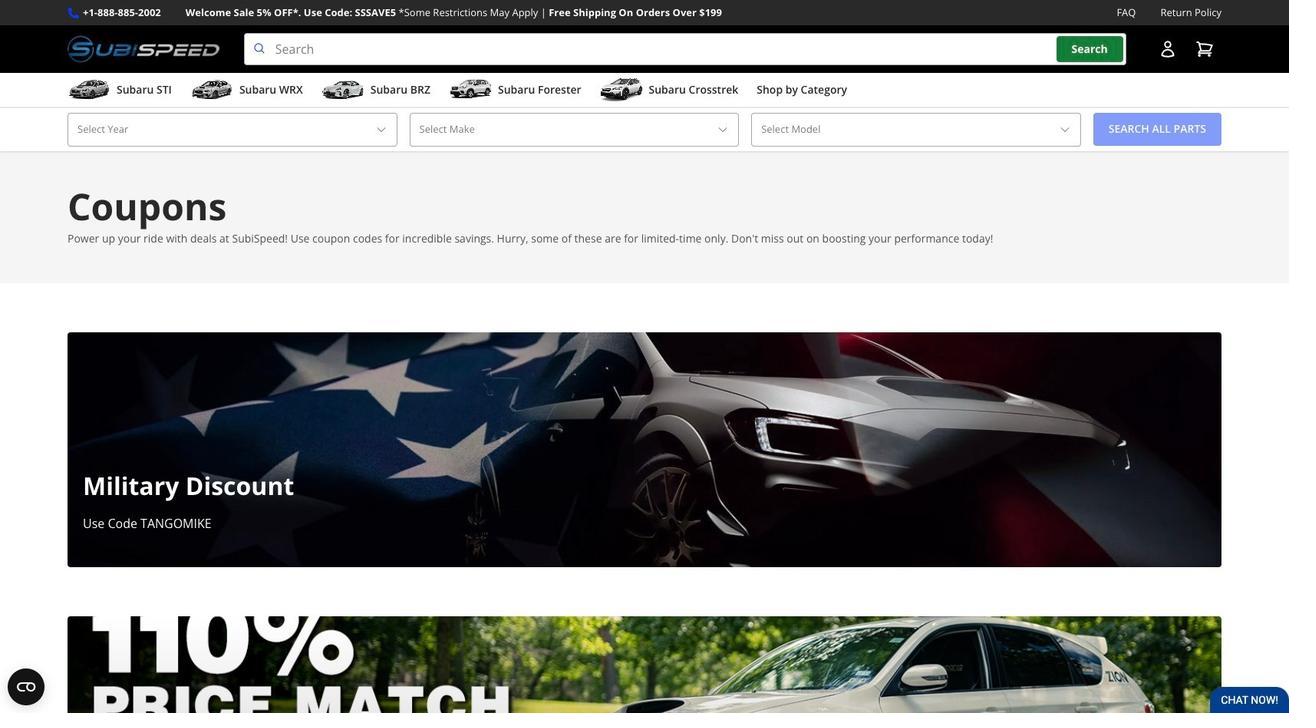 Task type: vqa. For each thing, say whether or not it's contained in the screenshot.
a subaru STI Thumbnail Image
yes



Task type: describe. For each thing, give the bounding box(es) containing it.
a subaru sti thumbnail image image
[[68, 78, 111, 101]]

a subaru crosstrek thumbnail image image
[[600, 78, 643, 101]]

a subaru wrx thumbnail image image
[[190, 78, 233, 101]]

Select Year button
[[68, 113, 397, 146]]

button image
[[1159, 40, 1177, 58]]

select model image
[[1059, 123, 1071, 136]]

open widget image
[[8, 669, 45, 705]]



Task type: locate. For each thing, give the bounding box(es) containing it.
select year image
[[375, 123, 387, 136]]

search input field
[[244, 33, 1127, 65]]

Select Make button
[[410, 113, 739, 146]]

subispeed logo image
[[68, 33, 219, 65]]

a subaru brz thumbnail image image
[[321, 78, 364, 101]]

select make image
[[717, 123, 729, 136]]

Select Model button
[[752, 113, 1081, 146]]

a subaru forester thumbnail image image
[[449, 78, 492, 101]]



